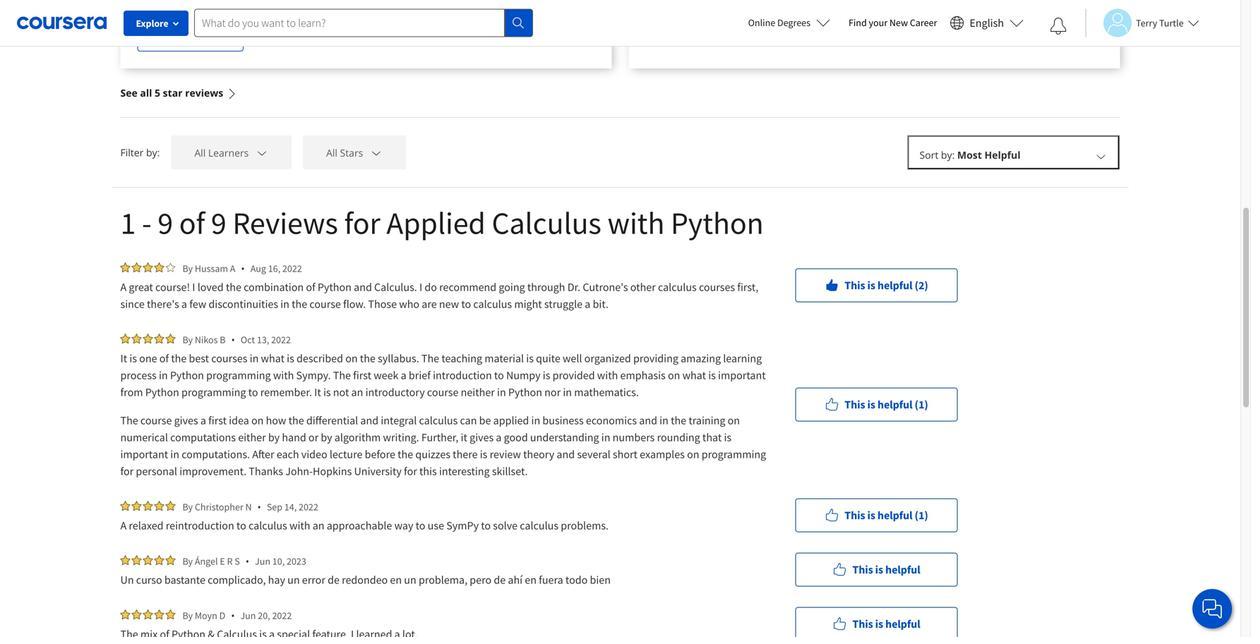 Task type: locate. For each thing, give the bounding box(es) containing it.
• left the aug on the top left of the page
[[241, 262, 245, 276]]

• right b
[[231, 333, 235, 347]]

0 vertical spatial jun
[[255, 556, 271, 568]]

this is helpful (1) for by christopher n • sep 14, 2022
[[845, 509, 929, 523]]

2 by from the top
[[183, 334, 193, 347]]

on up either
[[251, 414, 264, 428]]

4 by from the top
[[183, 556, 193, 568]]

2 this is helpful (1) button from the top
[[796, 499, 958, 533]]

reintroduction
[[166, 519, 234, 533]]

in up rounding
[[660, 414, 669, 428]]

1 (1) from the top
[[915, 398, 929, 412]]

by down how
[[268, 431, 280, 445]]

applied
[[494, 414, 529, 428]]

to down the recommend
[[462, 297, 471, 312]]

9
[[158, 203, 173, 243], [211, 203, 227, 243]]

important inside the course gives a first idea on how the differential and integral calculus can be applied in business economics and in the training on numerical computations either by hand or by algorithm writing. further, it gives a good understanding in numbers rounding that is important in computations. after each video lecture before the quizzes there is review theory and several short examples on programming for personal improvement. thanks john-hopkins university for this interesting skillset.
[[120, 448, 168, 462]]

the inside the course gives a first idea on how the differential and integral calculus can be applied in business economics and in the training on numerical computations either by hand or by algorithm writing. further, it gives a good understanding in numbers rounding that is important in computations. after each video lecture before the quizzes there is review theory and several short examples on programming for personal improvement. thanks john-hopkins university for this interesting skillset.
[[120, 414, 138, 428]]

this for a relaxed reintroduction to calculus with an approachable way to use sympy to solve calculus problems.
[[845, 509, 866, 523]]

what down 13, on the bottom of the page
[[261, 352, 285, 366]]

approachable
[[327, 519, 392, 533]]

this is helpful (1) for by nikos b • oct 13, 2022
[[845, 398, 929, 412]]

s
[[235, 556, 240, 568]]

several
[[577, 448, 611, 462]]

an right not
[[352, 386, 363, 400]]

un left problema,
[[404, 574, 417, 588]]

0 vertical spatial this is helpful (1) button
[[796, 388, 958, 422]]

a for reintroduction
[[120, 519, 127, 533]]

1 horizontal spatial 9
[[211, 203, 227, 243]]

a left brief
[[401, 369, 407, 383]]

1 9 from the left
[[158, 203, 173, 243]]

this is helpful button for 20,
[[796, 608, 958, 638]]

2 by from the left
[[321, 431, 332, 445]]

1 this is helpful button from the top
[[796, 554, 958, 587]]

chat with us image
[[1202, 598, 1224, 621]]

few
[[189, 297, 206, 312]]

hussam
[[195, 262, 228, 275]]

helpful for un curso bastante complicado, hay un error de redondeo en un problema, pero de ahí en fuera todo bien
[[886, 563, 921, 578]]

lecture
[[330, 448, 363, 462]]

1 horizontal spatial course
[[310, 297, 341, 312]]

filter
[[120, 146, 144, 159]]

of inside it is one of the best courses in what is described on the syllabus. the teaching material is quite well organized providing amazing learning process in python programming with sympy. the first week a brief introduction to numpy is provided with emphasis on what is important from python programming to remember. it is not an introductory course neither in python nor in mathematics.
[[159, 352, 169, 366]]

jun
[[255, 556, 271, 568], [241, 610, 256, 623]]

0 vertical spatial this is helpful (1)
[[845, 398, 929, 412]]

1 horizontal spatial what
[[683, 369, 707, 383]]

2 this is helpful button from the top
[[796, 608, 958, 638]]

16,
[[268, 262, 281, 275]]

in inside a great course! i loved the combination of python and calculus. i do recommend going through dr. cutrone's other calculus courses first, since there's a few discontinuities in the course flow. those who are new to calculus might struggle a bit.
[[281, 297, 290, 312]]

with down "organized"
[[598, 369, 618, 383]]

3 by from the top
[[183, 501, 193, 514]]

5 by from the top
[[183, 610, 193, 623]]

by
[[268, 431, 280, 445], [321, 431, 332, 445]]

by right 'star' icon
[[183, 262, 193, 275]]

0 horizontal spatial en
[[390, 574, 402, 588]]

0 horizontal spatial by
[[268, 431, 280, 445]]

2 vertical spatial programming
[[702, 448, 767, 462]]

by right or
[[321, 431, 332, 445]]

1 horizontal spatial gives
[[470, 431, 494, 445]]

nor
[[545, 386, 561, 400]]

1 horizontal spatial an
[[352, 386, 363, 400]]

to up idea
[[248, 386, 258, 400]]

1 all from the left
[[195, 146, 206, 160]]

a left great
[[120, 280, 127, 295]]

2 vertical spatial course
[[141, 414, 172, 428]]

course up numerical
[[141, 414, 172, 428]]

first left idea
[[208, 414, 227, 428]]

show notifications image
[[1051, 18, 1068, 35]]

1 vertical spatial first
[[208, 414, 227, 428]]

a inside by hussam a • aug 16, 2022
[[230, 262, 236, 275]]

of right 'combination' on the top left of the page
[[306, 280, 316, 295]]

1 vertical spatial (1)
[[915, 509, 929, 523]]

0 horizontal spatial important
[[120, 448, 168, 462]]

1 vertical spatial course
[[427, 386, 459, 400]]

career
[[911, 16, 938, 29]]

is inside button
[[868, 279, 876, 293]]

1 vertical spatial of
[[306, 280, 316, 295]]

a inside it is one of the best courses in what is described on the syllabus. the teaching material is quite well organized providing amazing learning process in python programming with sympy. the first week a brief introduction to numpy is provided with emphasis on what is important from python programming to remember. it is not an introductory course neither in python nor in mathematics.
[[401, 369, 407, 383]]

and up flow.
[[354, 280, 372, 295]]

None search field
[[194, 9, 533, 37]]

sympy
[[447, 519, 479, 533]]

• for by moyn d • jun 20, 2022
[[231, 610, 235, 623]]

first
[[353, 369, 372, 383], [208, 414, 227, 428]]

first inside it is one of the best courses in what is described on the syllabus. the teaching material is quite well organized providing amazing learning process in python programming with sympy. the first week a brief introduction to numpy is provided with emphasis on what is important from python programming to remember. it is not an introductory course neither in python nor in mathematics.
[[353, 369, 372, 383]]

thanks
[[249, 465, 283, 479]]

a for course!
[[120, 280, 127, 295]]

course inside the course gives a first idea on how the differential and integral calculus can be applied in business economics and in the training on numerical computations either by hand or by algorithm writing. further, it gives a good understanding in numbers rounding that is important in computations. after each video lecture before the quizzes there is review theory and several short examples on programming for personal improvement. thanks john-hopkins university for this interesting skillset.
[[141, 414, 172, 428]]

chevron down image for learners
[[256, 147, 268, 159]]

courses down b
[[211, 352, 248, 366]]

0 horizontal spatial i
[[192, 280, 195, 295]]

emphasis
[[621, 369, 666, 383]]

chevron down image
[[1095, 150, 1108, 163]]

jun inside the by moyn d • jun 20, 2022
[[241, 610, 256, 623]]

this
[[845, 279, 866, 293], [845, 398, 866, 412], [845, 509, 866, 523], [853, 563, 874, 578], [853, 618, 874, 632]]

2 all from the left
[[326, 146, 338, 160]]

calculus up the further,
[[419, 414, 458, 428]]

chevron down image for stars
[[370, 147, 383, 159]]

on down rounding
[[687, 448, 700, 462]]

in right "nor" at the left bottom of the page
[[563, 386, 572, 400]]

0 vertical spatial first
[[353, 369, 372, 383]]

important down learning
[[719, 369, 766, 383]]

2 chevron down image from the left
[[370, 147, 383, 159]]

this is helpful button for •
[[796, 554, 958, 587]]

1 de from the left
[[328, 574, 340, 588]]

0 vertical spatial the
[[422, 352, 440, 366]]

might
[[515, 297, 542, 312]]

sep
[[267, 501, 283, 514]]

by: for sort
[[942, 148, 955, 162]]

by inside by hussam a • aug 16, 2022
[[183, 262, 193, 275]]

2022 inside by christopher n • sep 14, 2022
[[299, 501, 319, 514]]

programming
[[206, 369, 271, 383], [182, 386, 246, 400], [702, 448, 767, 462]]

1 vertical spatial the
[[333, 369, 351, 383]]

all left stars
[[326, 146, 338, 160]]

1 vertical spatial important
[[120, 448, 168, 462]]

by
[[183, 262, 193, 275], [183, 334, 193, 347], [183, 501, 193, 514], [183, 556, 193, 568], [183, 610, 193, 623]]

all for all stars
[[326, 146, 338, 160]]

the
[[226, 280, 242, 295], [292, 297, 307, 312], [171, 352, 187, 366], [360, 352, 376, 366], [289, 414, 304, 428], [671, 414, 687, 428], [398, 448, 413, 462]]

of right '-'
[[179, 203, 205, 243]]

in down 'combination' on the top left of the page
[[281, 297, 290, 312]]

an left approachable
[[313, 519, 325, 533]]

what down "amazing"
[[683, 369, 707, 383]]

1 un from the left
[[288, 574, 300, 588]]

1 horizontal spatial chevron down image
[[370, 147, 383, 159]]

1 horizontal spatial by
[[321, 431, 332, 445]]

going
[[499, 280, 525, 295]]

by: for filter
[[146, 146, 160, 159]]

it down sympy.
[[314, 386, 321, 400]]

curso
[[136, 574, 162, 588]]

to left solve on the left
[[481, 519, 491, 533]]

1 horizontal spatial de
[[494, 574, 506, 588]]

de right error
[[328, 574, 340, 588]]

gives up computations
[[174, 414, 198, 428]]

one
[[139, 352, 157, 366]]

2022 right the 16,
[[283, 262, 302, 275]]

• right n
[[258, 501, 261, 514]]

training
[[689, 414, 726, 428]]

first inside the course gives a first idea on how the differential and integral calculus can be applied in business economics and in the training on numerical computations either by hand or by algorithm writing. further, it gives a good understanding in numbers rounding that is important in computations. after each video lecture before the quizzes there is review theory and several short examples on programming for personal improvement. thanks john-hopkins university for this interesting skillset.
[[208, 414, 227, 428]]

calculus right other
[[658, 280, 697, 295]]

2 vertical spatial the
[[120, 414, 138, 428]]

this inside button
[[845, 279, 866, 293]]

9 right '-'
[[158, 203, 173, 243]]

learners
[[208, 146, 249, 160]]

jun left the 20,
[[241, 610, 256, 623]]

the down writing.
[[398, 448, 413, 462]]

syllabus.
[[378, 352, 419, 366]]

0 horizontal spatial 9
[[158, 203, 173, 243]]

n
[[245, 501, 252, 514]]

0 vertical spatial what
[[261, 352, 285, 366]]

courses inside a great course! i loved the combination of python and calculus. i do recommend going through dr. cutrone's other calculus courses first, since there's a few discontinuities in the course flow. those who are new to calculus might struggle a bit.
[[699, 280, 736, 295]]

stars
[[340, 146, 363, 160]]

0 horizontal spatial course
[[141, 414, 172, 428]]

0 vertical spatial a
[[230, 262, 236, 275]]

1 vertical spatial a
[[120, 280, 127, 295]]

1 horizontal spatial all
[[326, 146, 338, 160]]

helpful inside button
[[878, 279, 913, 293]]

1 this is helpful from the top
[[853, 563, 921, 578]]

on right described
[[346, 352, 358, 366]]

0 vertical spatial programming
[[206, 369, 271, 383]]

0 horizontal spatial gives
[[174, 414, 198, 428]]

applied
[[387, 203, 486, 243]]

the up not
[[333, 369, 351, 383]]

2 horizontal spatial of
[[306, 280, 316, 295]]

pero
[[470, 574, 492, 588]]

in right applied at left bottom
[[532, 414, 541, 428]]

2 vertical spatial of
[[159, 352, 169, 366]]

helpful?
[[180, 28, 221, 42]]

a left relaxed
[[120, 519, 127, 533]]

be
[[479, 414, 491, 428]]

todo
[[566, 574, 588, 588]]

0 horizontal spatial what
[[261, 352, 285, 366]]

by inside by christopher n • sep 14, 2022
[[183, 501, 193, 514]]

2 this is helpful (1) from the top
[[845, 509, 929, 523]]

the up week
[[360, 352, 376, 366]]

by moyn d • jun 20, 2022
[[183, 610, 292, 623]]

to left use on the bottom left
[[416, 519, 426, 533]]

the up numerical
[[120, 414, 138, 428]]

all left learners
[[195, 146, 206, 160]]

2022 right 14,
[[299, 501, 319, 514]]

the up discontinuities
[[226, 280, 242, 295]]

by up reintroduction
[[183, 501, 193, 514]]

filled star image
[[143, 263, 153, 273], [154, 263, 164, 273], [120, 334, 130, 344], [154, 334, 164, 344], [166, 334, 176, 344], [154, 502, 164, 512], [166, 502, 176, 512], [143, 556, 153, 566], [154, 556, 164, 566], [132, 610, 142, 620]]

1 horizontal spatial it
[[314, 386, 321, 400]]

0 horizontal spatial chevron down image
[[256, 147, 268, 159]]

1 vertical spatial gives
[[470, 431, 494, 445]]

0 horizontal spatial all
[[195, 146, 206, 160]]

terry
[[1137, 17, 1158, 29]]

0 horizontal spatial first
[[208, 414, 227, 428]]

by: right filter
[[146, 146, 160, 159]]

calculus right solve on the left
[[520, 519, 559, 533]]

christopher
[[195, 501, 244, 514]]

on right the training
[[728, 414, 740, 428]]

gives down be
[[470, 431, 494, 445]]

first left week
[[353, 369, 372, 383]]

1 vertical spatial courses
[[211, 352, 248, 366]]

2 vertical spatial a
[[120, 519, 127, 533]]

a inside a great course! i loved the combination of python and calculus. i do recommend going through dr. cutrone's other calculus courses first, since there's a few discontinuities in the course flow. those who are new to calculus might struggle a bit.
[[120, 280, 127, 295]]

a right hussam
[[230, 262, 236, 275]]

it up process
[[120, 352, 127, 366]]

2022 right the 20,
[[272, 610, 292, 623]]

9 up hussam
[[211, 203, 227, 243]]

and inside a great course! i loved the combination of python and calculus. i do recommend going through dr. cutrone's other calculus courses first, since there's a few discontinuities in the course flow. those who are new to calculus might struggle a bit.
[[354, 280, 372, 295]]

1 horizontal spatial un
[[404, 574, 417, 588]]

quite
[[536, 352, 561, 366]]

1 vertical spatial this is helpful (1)
[[845, 509, 929, 523]]

0 vertical spatial course
[[310, 297, 341, 312]]

1 chevron down image from the left
[[256, 147, 268, 159]]

english button
[[945, 0, 1030, 46]]

0 horizontal spatial courses
[[211, 352, 248, 366]]

2 this is helpful from the top
[[853, 618, 921, 632]]

gives
[[174, 414, 198, 428], [470, 431, 494, 445]]

1 by from the top
[[183, 262, 193, 275]]

an inside it is one of the best courses in what is described on the syllabus. the teaching material is quite well organized providing amazing learning process in python programming with sympy. the first week a brief introduction to numpy is provided with emphasis on what is important from python programming to remember. it is not an introductory course neither in python nor in mathematics.
[[352, 386, 363, 400]]

a
[[230, 262, 236, 275], [120, 280, 127, 295], [120, 519, 127, 533]]

0 vertical spatial (1)
[[915, 398, 929, 412]]

0 vertical spatial an
[[352, 386, 363, 400]]

sympy.
[[296, 369, 331, 383]]

first,
[[738, 280, 759, 295]]

1 this is helpful (1) button from the top
[[796, 388, 958, 422]]

by inside the by moyn d • jun 20, 2022
[[183, 610, 193, 623]]

star image
[[166, 263, 176, 273]]

course
[[310, 297, 341, 312], [427, 386, 459, 400], [141, 414, 172, 428]]

all
[[195, 146, 206, 160], [326, 146, 338, 160]]

amazing
[[681, 352, 721, 366]]

2022 inside the by moyn d • jun 20, 2022
[[272, 610, 292, 623]]

i left do on the top left
[[420, 280, 423, 295]]

1 horizontal spatial courses
[[699, 280, 736, 295]]

jun left the 10,
[[255, 556, 271, 568]]

1 horizontal spatial important
[[719, 369, 766, 383]]

this for un curso bastante complicado, hay un error de redondeo en un problema, pero de ahí en fuera todo bien
[[853, 563, 874, 578]]

personal
[[136, 465, 177, 479]]

dr.
[[568, 280, 581, 295]]

the up hand
[[289, 414, 304, 428]]

1 this is helpful (1) from the top
[[845, 398, 929, 412]]

de left the ahí
[[494, 574, 506, 588]]

this is helpful (1) button for by nikos b • oct 13, 2022
[[796, 388, 958, 422]]

0 vertical spatial important
[[719, 369, 766, 383]]

your
[[869, 16, 888, 29]]

1 horizontal spatial by:
[[942, 148, 955, 162]]

by inside the by ángel e r s • jun 10, 2023
[[183, 556, 193, 568]]

chevron down image
[[256, 147, 268, 159], [370, 147, 383, 159]]

on down providing
[[668, 369, 681, 383]]

the up brief
[[422, 352, 440, 366]]

to down n
[[237, 519, 246, 533]]

rounding
[[657, 431, 701, 445]]

courses left first,
[[699, 280, 736, 295]]

0 horizontal spatial by:
[[146, 146, 160, 159]]

1 horizontal spatial i
[[420, 280, 423, 295]]

1 vertical spatial it
[[314, 386, 321, 400]]

courses
[[699, 280, 736, 295], [211, 352, 248, 366]]

1 vertical spatial what
[[683, 369, 707, 383]]

by inside by nikos b • oct 13, 2022
[[183, 334, 193, 347]]

helpful for a relaxed reintroduction to calculus with an approachable way to use sympy to solve calculus problems.
[[878, 509, 913, 523]]

0 horizontal spatial de
[[328, 574, 340, 588]]

0 vertical spatial this is helpful
[[853, 563, 921, 578]]

reviews
[[233, 203, 338, 243]]

1 vertical spatial this is helpful
[[853, 618, 921, 632]]

2022 inside by hussam a • aug 16, 2022
[[283, 262, 302, 275]]

0 horizontal spatial of
[[159, 352, 169, 366]]

important down numerical
[[120, 448, 168, 462]]

2022 inside by nikos b • oct 13, 2022
[[271, 334, 291, 347]]

recommend
[[440, 280, 497, 295]]

do
[[425, 280, 437, 295]]

terry turtle button
[[1086, 9, 1200, 37]]

cutrone's
[[583, 280, 629, 295]]

what
[[261, 352, 285, 366], [683, 369, 707, 383]]

2 (1) from the top
[[915, 509, 929, 523]]

this is helpful (1) button
[[796, 388, 958, 422], [796, 499, 958, 533]]

brief
[[409, 369, 431, 383]]

1 horizontal spatial of
[[179, 203, 205, 243]]

1 horizontal spatial first
[[353, 369, 372, 383]]

•
[[241, 262, 245, 276], [231, 333, 235, 347], [258, 501, 261, 514], [246, 555, 249, 569], [231, 610, 235, 623]]

1 horizontal spatial the
[[333, 369, 351, 383]]

0 vertical spatial courses
[[699, 280, 736, 295]]

1 vertical spatial jun
[[241, 610, 256, 623]]

the course gives a first idea on how the differential and integral calculus can be applied in business economics and in the training on numerical computations either by hand or by algorithm writing. further, it gives a good understanding in numbers rounding that is important in computations. after each video lecture before the quizzes there is review theory and several short examples on programming for personal improvement. thanks john-hopkins university for this interesting skillset.
[[120, 414, 769, 479]]

2 horizontal spatial course
[[427, 386, 459, 400]]

provided
[[553, 369, 595, 383]]

described
[[297, 352, 343, 366]]

1 vertical spatial this is helpful button
[[796, 608, 958, 638]]

by left the moyn
[[183, 610, 193, 623]]

in right neither on the bottom left of the page
[[497, 386, 506, 400]]

0 horizontal spatial an
[[313, 519, 325, 533]]

by left 'nikos'
[[183, 334, 193, 347]]

• right d
[[231, 610, 235, 623]]

0 vertical spatial gives
[[174, 414, 198, 428]]

that
[[703, 431, 722, 445]]

course left flow.
[[310, 297, 341, 312]]

en right redondeo
[[390, 574, 402, 588]]

and up the algorithm
[[361, 414, 379, 428]]

chevron down image right learners
[[256, 147, 268, 159]]

on
[[346, 352, 358, 366], [668, 369, 681, 383], [251, 414, 264, 428], [728, 414, 740, 428], [687, 448, 700, 462]]

course down introduction
[[427, 386, 459, 400]]

by: right "sort"
[[942, 148, 955, 162]]

moyn
[[195, 610, 217, 623]]

find your new career link
[[842, 14, 945, 32]]

1 horizontal spatial en
[[525, 574, 537, 588]]

14,
[[285, 501, 297, 514]]

chevron down image inside all learners button
[[256, 147, 268, 159]]

0 horizontal spatial the
[[120, 414, 138, 428]]

numerical
[[120, 431, 168, 445]]

1 vertical spatial this is helpful (1) button
[[796, 499, 958, 533]]

filled star image
[[120, 263, 130, 273], [132, 263, 142, 273], [132, 334, 142, 344], [143, 334, 153, 344], [120, 502, 130, 512], [132, 502, 142, 512], [143, 502, 153, 512], [120, 556, 130, 566], [132, 556, 142, 566], [166, 556, 176, 566], [120, 610, 130, 620], [143, 610, 153, 620], [154, 610, 164, 620], [166, 610, 176, 620]]

by left the ángel
[[183, 556, 193, 568]]

chevron down image inside all stars button
[[370, 147, 383, 159]]

important inside it is one of the best courses in what is described on the syllabus. the teaching material is quite well organized providing amazing learning process in python programming with sympy. the first week a brief introduction to numpy is provided with emphasis on what is important from python programming to remember. it is not an introductory course neither in python nor in mathematics.
[[719, 369, 766, 383]]

programming down by nikos b • oct 13, 2022
[[206, 369, 271, 383]]

0 horizontal spatial it
[[120, 352, 127, 366]]

a great course! i loved the combination of python and calculus. i do recommend going through dr. cutrone's other calculus courses first, since there's a few discontinuities in the course flow. those who are new to calculus might struggle a bit.
[[120, 280, 761, 312]]

explore button
[[124, 11, 189, 36]]

oct
[[241, 334, 255, 347]]

introduction
[[433, 369, 492, 383]]

0 horizontal spatial un
[[288, 574, 300, 588]]

0 vertical spatial of
[[179, 203, 205, 243]]

programming down 'that'
[[702, 448, 767, 462]]

error
[[302, 574, 326, 588]]

0 vertical spatial this is helpful button
[[796, 554, 958, 587]]

chevron down image right stars
[[370, 147, 383, 159]]

2 horizontal spatial the
[[422, 352, 440, 366]]



Task type: describe. For each thing, give the bounding box(es) containing it.
1 horizontal spatial for
[[344, 203, 381, 243]]

the down 'combination' on the top left of the page
[[292, 297, 307, 312]]

new
[[890, 16, 909, 29]]

• for by christopher n • sep 14, 2022
[[258, 501, 261, 514]]

improvement.
[[180, 465, 247, 479]]

2 horizontal spatial for
[[404, 465, 417, 479]]

find your new career
[[849, 16, 938, 29]]

video
[[301, 448, 328, 462]]

those
[[368, 297, 397, 312]]

d
[[219, 610, 226, 623]]

the left best
[[171, 352, 187, 366]]

complicado,
[[208, 574, 266, 588]]

course inside it is one of the best courses in what is described on the syllabus. the teaching material is quite well organized providing amazing learning process in python programming with sympy. the first week a brief introduction to numpy is provided with emphasis on what is important from python programming to remember. it is not an introductory course neither in python nor in mathematics.
[[427, 386, 459, 400]]

good
[[504, 431, 528, 445]]

by for reintroduction
[[183, 501, 193, 514]]

1 vertical spatial an
[[313, 519, 325, 533]]

in down the economics
[[602, 431, 611, 445]]

by for bastante
[[183, 556, 193, 568]]

there's
[[147, 297, 179, 312]]

programming inside the course gives a first idea on how the differential and integral calculus can be applied in business economics and in the training on numerical computations either by hand or by algorithm writing. further, it gives a good understanding in numbers rounding that is important in computations. after each video lecture before the quizzes there is review theory and several short examples on programming for personal improvement. thanks john-hopkins university for this interesting skillset.
[[702, 448, 767, 462]]

mathematics.
[[575, 386, 639, 400]]

and down understanding
[[557, 448, 575, 462]]

10,
[[273, 556, 285, 568]]

(1) for by christopher n • sep 14, 2022
[[915, 509, 929, 523]]

all stars button
[[303, 136, 406, 170]]

bastante
[[165, 574, 206, 588]]

quizzes
[[416, 448, 451, 462]]

a left good
[[496, 431, 502, 445]]

bit.
[[593, 297, 609, 312]]

from
[[120, 386, 143, 400]]

2022 for by hussam a • aug 16, 2022
[[283, 262, 302, 275]]

to inside a great course! i loved the combination of python and calculus. i do recommend going through dr. cutrone's other calculus courses first, since there's a few discontinuities in the course flow. those who are new to calculus might struggle a bit.
[[462, 297, 471, 312]]

learning
[[724, 352, 762, 366]]

jun inside the by ángel e r s • jun 10, 2023
[[255, 556, 271, 568]]

all for all learners
[[195, 146, 206, 160]]

-
[[142, 203, 152, 243]]

with down 14,
[[290, 519, 311, 533]]

calculus inside the course gives a first idea on how the differential and integral calculus can be applied in business economics and in the training on numerical computations either by hand or by algorithm writing. further, it gives a good understanding in numbers rounding that is important in computations. after each video lecture before the quizzes there is review theory and several short examples on programming for personal improvement. thanks john-hopkins university for this interesting skillset.
[[419, 414, 458, 428]]

see all 5 star reviews
[[120, 86, 223, 100]]

material
[[485, 352, 524, 366]]

in down oct
[[250, 352, 259, 366]]

5
[[155, 86, 160, 100]]

star
[[163, 86, 183, 100]]

best
[[189, 352, 209, 366]]

economics
[[586, 414, 637, 428]]

aug
[[251, 262, 266, 275]]

calculus down sep
[[249, 519, 287, 533]]

courses inside it is one of the best courses in what is described on the syllabus. the teaching material is quite well organized providing amazing learning process in python programming with sympy. the first week a brief introduction to numpy is provided with emphasis on what is important from python programming to remember. it is not an introductory course neither in python nor in mathematics.
[[211, 352, 248, 366]]

calculus
[[492, 203, 602, 243]]

see
[[120, 86, 138, 100]]

of inside a great course! i loved the combination of python and calculus. i do recommend going through dr. cutrone's other calculus courses first, since there's a few discontinuities in the course flow. those who are new to calculus might struggle a bit.
[[306, 280, 316, 295]]

this is helpful (2) button
[[796, 269, 958, 303]]

nikos
[[195, 334, 218, 347]]

the up rounding
[[671, 414, 687, 428]]

calculus.
[[374, 280, 417, 295]]

2 i from the left
[[420, 280, 423, 295]]

2 un from the left
[[404, 574, 417, 588]]

un
[[120, 574, 134, 588]]

fuera
[[539, 574, 564, 588]]

process
[[120, 369, 157, 383]]

numbers
[[613, 431, 655, 445]]

writing.
[[383, 431, 419, 445]]

• for by hussam a • aug 16, 2022
[[241, 262, 245, 276]]

of for best
[[159, 352, 169, 366]]

in right process
[[159, 369, 168, 383]]

algorithm
[[335, 431, 381, 445]]

of for reviews
[[179, 203, 205, 243]]

sort by: most helpful
[[920, 148, 1021, 162]]

how
[[266, 414, 286, 428]]

python inside a great course! i loved the combination of python and calculus. i do recommend going through dr. cutrone's other calculus courses first, since there's a few discontinuities in the course flow. those who are new to calculus might struggle a bit.
[[318, 280, 352, 295]]

helpful for a great course! i loved the combination of python and calculus. i do recommend going through dr. cutrone's other calculus courses first, since there's a few discontinuities in the course flow. those who are new to calculus might struggle a bit.
[[878, 279, 913, 293]]

all
[[140, 86, 152, 100]]

(1) for by nikos b • oct 13, 2022
[[915, 398, 929, 412]]

remember.
[[261, 386, 312, 400]]

hay
[[268, 574, 285, 588]]

• right s
[[246, 555, 249, 569]]

calculus down going
[[474, 297, 512, 312]]

this is helpful (1) button for by christopher n • sep 14, 2022
[[796, 499, 958, 533]]

before
[[365, 448, 396, 462]]

solve
[[493, 519, 518, 533]]

university
[[354, 465, 402, 479]]

2 en from the left
[[525, 574, 537, 588]]

• for by nikos b • oct 13, 2022
[[231, 333, 235, 347]]

problems.
[[561, 519, 609, 533]]

and up numbers
[[640, 414, 658, 428]]

turtle
[[1160, 17, 1184, 29]]

this is helpful for •
[[853, 563, 921, 578]]

0 horizontal spatial for
[[120, 465, 134, 479]]

this is helpful for 20,
[[853, 618, 921, 632]]

by for course!
[[183, 262, 193, 275]]

either
[[238, 431, 266, 445]]

introductory
[[366, 386, 425, 400]]

neither
[[461, 386, 495, 400]]

this for a great course! i loved the combination of python and calculus. i do recommend going through dr. cutrone's other calculus courses first, since there's a few discontinuities in the course flow. those who are new to calculus might struggle a bit.
[[845, 279, 866, 293]]

by christopher n • sep 14, 2022
[[183, 501, 319, 514]]

0 vertical spatial it
[[120, 352, 127, 366]]

a left bit.
[[585, 297, 591, 312]]

a left 'few'
[[182, 297, 187, 312]]

not
[[333, 386, 349, 400]]

well
[[563, 352, 583, 366]]

loved
[[198, 280, 224, 295]]

with up remember.
[[273, 369, 294, 383]]

struggle
[[545, 297, 583, 312]]

What do you want to learn? text field
[[194, 9, 505, 37]]

online degrees button
[[737, 7, 842, 38]]

examples
[[640, 448, 685, 462]]

way
[[395, 519, 414, 533]]

2 9 from the left
[[211, 203, 227, 243]]

1 en from the left
[[390, 574, 402, 588]]

degrees
[[778, 16, 811, 29]]

a up computations
[[201, 414, 206, 428]]

with up other
[[608, 203, 665, 243]]

great
[[129, 280, 153, 295]]

1 i from the left
[[192, 280, 195, 295]]

flow.
[[343, 297, 366, 312]]

there
[[453, 448, 478, 462]]

other
[[631, 280, 656, 295]]

to down material
[[495, 369, 504, 383]]

helpful? button
[[137, 18, 244, 52]]

coursera image
[[17, 11, 107, 34]]

understanding
[[531, 431, 600, 445]]

2 de from the left
[[494, 574, 506, 588]]

ángel
[[195, 556, 218, 568]]

new
[[439, 297, 459, 312]]

find
[[849, 16, 867, 29]]

by ángel e r s • jun 10, 2023
[[183, 555, 307, 569]]

this
[[420, 465, 437, 479]]

bien
[[590, 574, 611, 588]]

organized
[[585, 352, 631, 366]]

2022 for by christopher n • sep 14, 2022
[[299, 501, 319, 514]]

1 vertical spatial programming
[[182, 386, 246, 400]]

by hussam a • aug 16, 2022
[[183, 262, 302, 276]]

2022 for by nikos b • oct 13, 2022
[[271, 334, 291, 347]]

2022 for by moyn d • jun 20, 2022
[[272, 610, 292, 623]]

see all 5 star reviews button
[[120, 69, 238, 117]]

1 by from the left
[[268, 431, 280, 445]]

use
[[428, 519, 444, 533]]

course inside a great course! i loved the combination of python and calculus. i do recommend going through dr. cutrone's other calculus courses first, since there's a few discontinuities in the course flow. those who are new to calculus might struggle a bit.
[[310, 297, 341, 312]]

combination
[[244, 280, 304, 295]]

week
[[374, 369, 399, 383]]

problema,
[[419, 574, 468, 588]]

further,
[[422, 431, 459, 445]]

in up 'personal'
[[170, 448, 179, 462]]

computations.
[[182, 448, 250, 462]]

online
[[749, 16, 776, 29]]



Task type: vqa. For each thing, say whether or not it's contained in the screenshot.
the This is helpful associated with It is a very good course. Everyone must do this course. I am really impressed with the professor. The Case studies were very much apt and the examples were very much practical.
no



